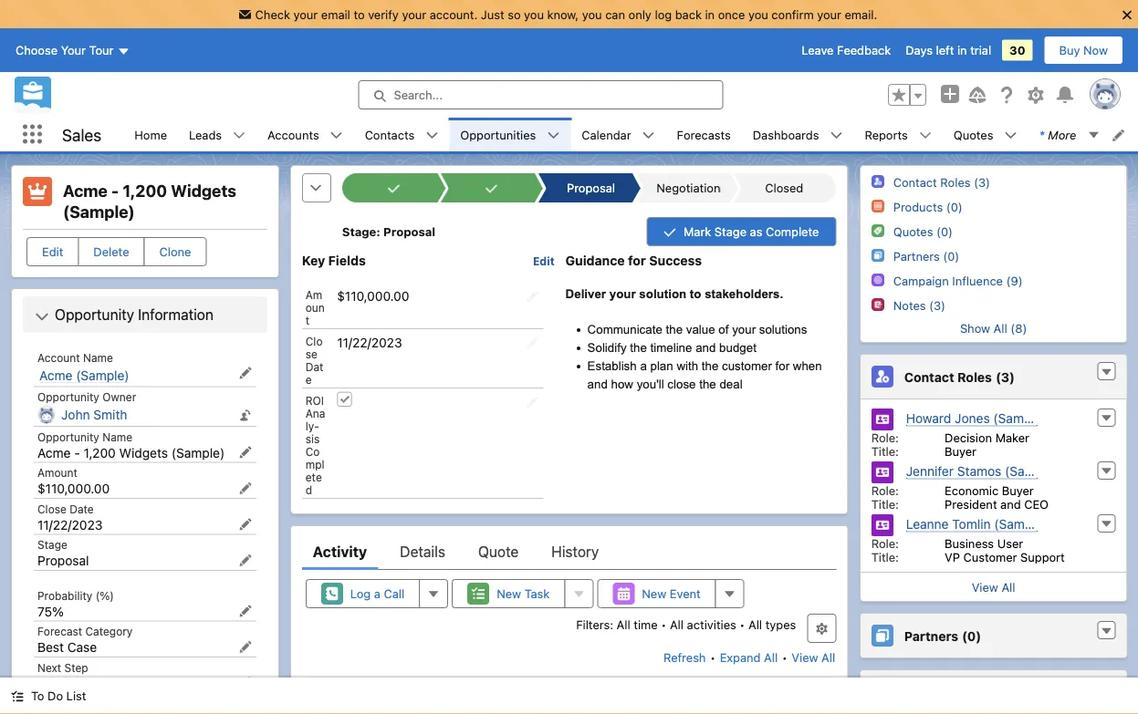 Task type: vqa. For each thing, say whether or not it's contained in the screenshot.
right you
yes



Task type: describe. For each thing, give the bounding box(es) containing it.
deliver
[[565, 286, 606, 300]]

am
[[306, 288, 322, 300]]

success
[[649, 253, 702, 268]]

your left email. at the top right of page
[[817, 7, 841, 21]]

negotiation
[[656, 181, 720, 194]]

• right activities
[[740, 617, 745, 631]]

jennifer stamos (sample) image
[[871, 462, 893, 484]]

campaign influence image
[[871, 274, 884, 287]]

best
[[37, 640, 64, 655]]

communicate the value of your solutions solidify the timeline and budget establish a plan with the customer for when and how you'll close the deal
[[587, 322, 822, 391]]

1 vertical spatial -
[[74, 445, 80, 460]]

calendar list item
[[571, 118, 666, 151]]

all left time
[[617, 617, 630, 631]]

jennifer
[[906, 464, 953, 479]]

• right time
[[661, 617, 667, 631]]

0 vertical spatial widgets
[[171, 181, 236, 201]]

edit button
[[26, 237, 79, 266]]

and inside contact roles element
[[1000, 497, 1020, 511]]

text default image inside to do list button
[[11, 690, 24, 703]]

refresh
[[663, 650, 706, 664]]

forecasts link
[[666, 118, 742, 151]]

ete
[[306, 470, 322, 483]]

2 vertical spatial proposal
[[37, 554, 89, 569]]

to for verify
[[354, 7, 365, 21]]

0 horizontal spatial and
[[587, 377, 608, 391]]

view all link inside contact roles element
[[860, 572, 1126, 601]]

1 you from the left
[[524, 7, 544, 21]]

the left deal
[[699, 377, 716, 391]]

text default image inside contact roles element
[[1100, 366, 1112, 379]]

customer
[[722, 359, 772, 373]]

1 horizontal spatial in
[[957, 43, 967, 57]]

dat
[[306, 360, 323, 373]]

when
[[793, 359, 822, 373]]

stage for stage
[[37, 539, 67, 552]]

edit opportunity name image
[[239, 446, 252, 459]]

confirm
[[772, 7, 814, 21]]

notes image
[[871, 299, 884, 311]]

75%
[[37, 604, 64, 619]]

to
[[31, 689, 44, 703]]

information
[[138, 306, 213, 324]]

with
[[677, 359, 698, 373]]

your
[[61, 43, 86, 57]]

products (0)
[[893, 200, 962, 214]]

edit close date image
[[239, 518, 252, 531]]

text default image for leads
[[233, 129, 246, 142]]

calendar link
[[571, 118, 642, 151]]

quotes list item
[[943, 118, 1028, 151]]

lysis
[[306, 419, 320, 445]]

true image
[[337, 391, 352, 407]]

case
[[67, 640, 97, 655]]

support
[[1020, 550, 1064, 564]]

leave feedback link
[[802, 43, 891, 57]]

new for new event
[[642, 587, 666, 600]]

user
[[997, 537, 1023, 550]]

trial
[[970, 43, 991, 57]]

title: for leanne
[[871, 550, 898, 564]]

ana
[[306, 406, 325, 419]]

edit link
[[533, 253, 555, 268]]

partners (0)
[[904, 629, 981, 644]]

oun
[[306, 300, 325, 313]]

stakeholders.
[[705, 286, 783, 300]]

roi
[[306, 394, 324, 406]]

$110,000.00 for am oun t
[[337, 288, 409, 303]]

howard
[[906, 411, 951, 426]]

estimate
[[72, 676, 123, 691]]

2 you from the left
[[582, 7, 602, 21]]

acme (sample) link
[[39, 368, 129, 384]]

(sample) inside 'link'
[[994, 517, 1047, 532]]

notes (3) link
[[893, 298, 945, 313]]

next step
[[37, 662, 88, 674]]

to for stakeholders.
[[690, 286, 701, 300]]

0 horizontal spatial view
[[792, 650, 818, 664]]

closed link
[[741, 173, 827, 202]]

a inside button
[[374, 587, 380, 600]]

search...
[[394, 88, 443, 102]]

all right time
[[670, 617, 684, 631]]

products image
[[871, 200, 884, 213]]

0 vertical spatial and
[[696, 341, 716, 354]]

text default image inside opportunities list item
[[547, 129, 560, 142]]

the up timeline
[[666, 322, 683, 336]]

calendar
[[582, 128, 631, 141]]

all left types
[[748, 617, 762, 631]]

call
[[384, 587, 404, 600]]

sales
[[62, 125, 102, 144]]

delete button
[[78, 237, 145, 266]]

value
[[686, 322, 715, 336]]

jennifer stamos (sample) link
[[906, 464, 1058, 480]]

the right "with" at bottom
[[702, 359, 719, 373]]

history link
[[551, 533, 599, 570]]

decision
[[944, 431, 992, 444]]

contacts list item
[[354, 118, 449, 151]]

step
[[64, 662, 88, 674]]

t
[[306, 313, 309, 326]]

of
[[719, 322, 729, 336]]

0 horizontal spatial widgets
[[119, 445, 168, 460]]

dashboards
[[753, 128, 819, 141]]

leanne
[[906, 517, 948, 532]]

opportunity for opportunity name
[[37, 431, 99, 444]]

your inside communicate the value of your solutions solidify the timeline and budget establish a plan with the customer for when and how you'll close the deal
[[732, 322, 756, 336]]

stage for stage : proposal
[[342, 225, 376, 238]]

(3)
[[995, 369, 1014, 384]]

(sample) up maker
[[993, 411, 1046, 426]]

e
[[306, 373, 312, 385]]

amount
[[37, 467, 78, 480]]

3 you from the left
[[748, 7, 768, 21]]

quotes (0)
[[893, 225, 952, 238]]

campaign
[[893, 274, 948, 287]]

quotes image
[[871, 225, 884, 237]]

11/22/2023 for close
[[37, 517, 103, 533]]

edit probability (%) image
[[239, 605, 252, 618]]

closed
[[765, 181, 803, 194]]

history
[[551, 543, 599, 560]]

key fields
[[302, 253, 366, 268]]

refresh button
[[663, 643, 707, 672]]

all inside 'link'
[[1001, 580, 1015, 594]]

(8)
[[1010, 321, 1027, 335]]

(sample) left edit opportunity name 'icon'
[[171, 445, 225, 460]]

budget
[[719, 341, 756, 354]]

am oun t
[[306, 288, 325, 326]]

tour
[[89, 43, 114, 57]]

influence (9)
[[952, 274, 1022, 287]]

howard jones (sample) link
[[906, 411, 1046, 427]]

solutions
[[759, 322, 807, 336]]

opportunity image
[[23, 177, 52, 206]]

buy now button
[[1044, 36, 1123, 65]]

as
[[750, 225, 762, 238]]

contact roles image
[[871, 175, 884, 188]]

contact for contact roles (3)
[[904, 369, 954, 384]]

opportunity for opportunity owner
[[37, 391, 99, 404]]

leave feedback
[[802, 43, 891, 57]]

quotes
[[953, 128, 993, 141]]

activity link
[[313, 533, 367, 570]]

edit next step image
[[239, 677, 252, 690]]

search... button
[[358, 80, 723, 110]]

your left email
[[293, 7, 318, 21]]

title: for jennifer
[[871, 497, 898, 511]]

contact roles (3) link
[[893, 175, 990, 190]]

partners (0)
[[893, 249, 959, 263]]



Task type: locate. For each thing, give the bounding box(es) containing it.
title: up "jennifer stamos (sample)" icon
[[871, 444, 898, 458]]

0 horizontal spatial edit
[[42, 245, 63, 259]]

• down types
[[782, 650, 787, 664]]

you right once
[[748, 7, 768, 21]]

the down communicate
[[630, 341, 647, 354]]

a inside communicate the value of your solutions solidify the timeline and budget establish a plan with the customer for when and how you'll close the deal
[[640, 359, 647, 373]]

title: up leanne tomlin (sample) icon
[[871, 497, 898, 511]]

contact up howard
[[904, 369, 954, 384]]

log a call
[[350, 587, 404, 600]]

leads list item
[[178, 118, 257, 151]]

all right expand all button
[[821, 650, 835, 664]]

your up budget
[[732, 322, 756, 336]]

2 vertical spatial title:
[[871, 550, 898, 564]]

contact
[[893, 175, 937, 189], [904, 369, 954, 384]]

email
[[321, 7, 350, 21]]

1 title: from the top
[[871, 444, 898, 458]]

1 vertical spatial buyer
[[1001, 484, 1033, 497]]

text default image for dashboards
[[830, 129, 843, 142]]

key
[[302, 253, 325, 268]]

widgets down smith
[[119, 445, 168, 460]]

view down types
[[792, 650, 818, 664]]

0 horizontal spatial to
[[354, 7, 365, 21]]

edit amount image
[[239, 482, 252, 495]]

and left ceo at the right of page
[[1000, 497, 1020, 511]]

group
[[888, 84, 926, 106]]

1,200
[[123, 181, 167, 201], [83, 445, 116, 460]]

11/22/2023 right clo
[[337, 334, 402, 349]]

new left task
[[497, 587, 521, 600]]

3 role: from the top
[[871, 537, 898, 550]]

notes (3)
[[893, 298, 945, 312]]

leanne tomlin (sample) image
[[871, 515, 893, 537]]

2 title: from the top
[[871, 497, 898, 511]]

stage up fields
[[342, 225, 376, 238]]

0 vertical spatial role:
[[871, 431, 898, 444]]

new event button
[[597, 579, 716, 608]]

0 horizontal spatial $110,000.00
[[37, 481, 110, 496]]

view inside contact roles element
[[971, 580, 998, 594]]

in
[[705, 7, 715, 21], [957, 43, 967, 57]]

guidance
[[565, 253, 625, 268]]

text default image
[[1087, 129, 1100, 141], [330, 129, 343, 142], [426, 129, 438, 142], [547, 129, 560, 142], [642, 129, 655, 142], [35, 310, 49, 324], [1100, 366, 1112, 379], [11, 690, 24, 703]]

account.
[[430, 7, 478, 21]]

edit account name image
[[239, 367, 252, 380]]

clo
[[306, 334, 323, 347]]

0 horizontal spatial stage
[[37, 539, 67, 552]]

0 horizontal spatial view all link
[[791, 643, 836, 672]]

1 vertical spatial to
[[690, 286, 701, 300]]

0 vertical spatial in
[[705, 7, 715, 21]]

0 vertical spatial acme - 1,200 widgets (sample)
[[63, 181, 236, 221]]

1 vertical spatial contact
[[904, 369, 954, 384]]

title: down leanne tomlin (sample) icon
[[871, 550, 898, 564]]

text default image inside opportunity information dropdown button
[[35, 310, 49, 324]]

name down smith
[[102, 431, 132, 444]]

all left (8)
[[993, 321, 1007, 335]]

1 horizontal spatial new
[[642, 587, 666, 600]]

1 horizontal spatial buyer
[[1001, 484, 1033, 497]]

task
[[524, 587, 550, 600]]

to do list
[[31, 689, 86, 703]]

buy now
[[1059, 43, 1108, 57]]

edit forecast category image
[[239, 641, 252, 654]]

2 vertical spatial role:
[[871, 537, 898, 550]]

1 horizontal spatial and
[[696, 341, 716, 354]]

text default image inside reports list item
[[919, 129, 932, 142]]

1 vertical spatial 1,200
[[83, 445, 116, 460]]

your down guidance for success
[[609, 286, 636, 300]]

1 horizontal spatial 1,200
[[123, 181, 167, 201]]

log
[[655, 7, 672, 21]]

1 horizontal spatial stage
[[342, 225, 376, 238]]

edit stage image
[[239, 554, 252, 567]]

your
[[293, 7, 318, 21], [402, 7, 426, 21], [817, 7, 841, 21], [609, 286, 636, 300], [732, 322, 756, 336]]

widgets down leads link
[[171, 181, 236, 201]]

1 vertical spatial widgets
[[119, 445, 168, 460]]

0 vertical spatial to
[[354, 7, 365, 21]]

to right email
[[354, 7, 365, 21]]

proposal right :
[[383, 225, 435, 238]]

0 vertical spatial a
[[640, 359, 647, 373]]

probability (%)
[[37, 590, 114, 602]]

0 horizontal spatial 1,200
[[83, 445, 116, 460]]

0 vertical spatial for
[[628, 253, 646, 268]]

1 vertical spatial $110,000.00
[[37, 481, 110, 496]]

1 vertical spatial opportunity
[[37, 391, 99, 404]]

1,200 down home
[[123, 181, 167, 201]]

guidance for success
[[565, 253, 702, 268]]

acme - 1,200 widgets (sample) up clone button
[[63, 181, 236, 221]]

acme right opportunity icon
[[63, 181, 108, 201]]

expand
[[720, 650, 761, 664]]

list
[[123, 118, 1138, 151]]

log a call button
[[306, 579, 420, 608]]

expand all button
[[719, 643, 779, 672]]

john smith
[[61, 407, 127, 423]]

new left event
[[642, 587, 666, 600]]

owner
[[102, 391, 136, 404]]

you left can
[[582, 7, 602, 21]]

1 vertical spatial proposal
[[383, 225, 435, 238]]

new for new task
[[497, 587, 521, 600]]

text default image inside the quotes list item
[[1004, 129, 1017, 142]]

0 vertical spatial opportunity
[[55, 306, 134, 324]]

0 vertical spatial buyer
[[944, 444, 976, 458]]

1 horizontal spatial proposal
[[383, 225, 435, 238]]

edit inside "button"
[[42, 245, 63, 259]]

1 new from the left
[[497, 587, 521, 600]]

only
[[628, 7, 652, 21]]

1 role: from the top
[[871, 431, 898, 444]]

once
[[718, 7, 745, 21]]

1 horizontal spatial edit
[[533, 255, 555, 267]]

acme - 1,200 widgets (sample) down smith
[[37, 445, 225, 460]]

close
[[37, 503, 66, 516]]

name for opportunity name
[[102, 431, 132, 444]]

and down establish
[[587, 377, 608, 391]]

edit left delete
[[42, 245, 63, 259]]

do
[[48, 689, 63, 703]]

0 vertical spatial 1,200
[[123, 181, 167, 201]]

$110,000.00 up close date
[[37, 481, 110, 496]]

stage down the close
[[37, 539, 67, 552]]

role: up leanne tomlin (sample) icon
[[871, 484, 898, 497]]

accounts list item
[[257, 118, 354, 151]]

details
[[400, 543, 445, 560]]

and
[[696, 341, 716, 354], [587, 377, 608, 391], [1000, 497, 1020, 511]]

filters:
[[576, 617, 613, 631]]

solution
[[639, 286, 686, 300]]

0 horizontal spatial in
[[705, 7, 715, 21]]

acme down account
[[39, 368, 72, 383]]

solidify
[[587, 341, 627, 354]]

1 horizontal spatial for
[[775, 359, 790, 373]]

dashboards link
[[742, 118, 830, 151]]

mpl
[[306, 457, 324, 470]]

name for account name
[[83, 351, 113, 364]]

opportunity for opportunity information
[[55, 306, 134, 324]]

text default image inside the "accounts" 'list item'
[[330, 129, 343, 142]]

log
[[350, 587, 371, 600]]

role: up "jennifer stamos (sample)" icon
[[871, 431, 898, 444]]

opportunity up john
[[37, 391, 99, 404]]

30
[[1010, 43, 1025, 57]]

you right so
[[524, 7, 544, 21]]

0 horizontal spatial you
[[524, 7, 544, 21]]

1,200 down opportunity name
[[83, 445, 116, 460]]

a left plan
[[640, 359, 647, 373]]

tab list
[[302, 533, 836, 570]]

1 vertical spatial in
[[957, 43, 967, 57]]

view
[[971, 580, 998, 594], [792, 650, 818, 664]]

0 vertical spatial $110,000.00
[[337, 288, 409, 303]]

view all link
[[860, 572, 1126, 601], [791, 643, 836, 672]]

acme up amount
[[37, 445, 71, 460]]

1 horizontal spatial view all link
[[860, 572, 1126, 601]]

stamos
[[957, 464, 1001, 479]]

days
[[906, 43, 933, 57]]

new
[[497, 587, 521, 600], [642, 587, 666, 600]]

dashboards list item
[[742, 118, 854, 151]]

$110,000.00 down fields
[[337, 288, 409, 303]]

$110,000.00 for amount
[[37, 481, 110, 496]]

quotes link
[[943, 118, 1004, 151]]

path options list box
[[342, 173, 836, 202]]

view all link down "customer"
[[860, 572, 1126, 601]]

your right verify
[[402, 7, 426, 21]]

roles (3)
[[940, 175, 990, 189]]

1 vertical spatial a
[[374, 587, 380, 600]]

jones
[[954, 411, 989, 426]]

new task
[[497, 587, 550, 600]]

text default image for reports
[[919, 129, 932, 142]]

a
[[640, 359, 647, 373], [374, 587, 380, 600]]

all right expand
[[764, 650, 778, 664]]

11/22/2023 down close date
[[37, 517, 103, 533]]

0 vertical spatial proposal
[[567, 181, 615, 194]]

tab list containing activity
[[302, 533, 836, 570]]

stage
[[342, 225, 376, 238], [714, 225, 747, 238], [37, 539, 67, 552]]

for left success
[[628, 253, 646, 268]]

choose your tour button
[[15, 36, 131, 65]]

0 horizontal spatial a
[[374, 587, 380, 600]]

opportunity inside dropdown button
[[55, 306, 134, 324]]

complete
[[766, 225, 819, 238]]

2 role: from the top
[[871, 484, 898, 497]]

11/22/2023 for clo
[[337, 334, 402, 349]]

text default image for quotes
[[1004, 129, 1017, 142]]

you'll
[[637, 377, 664, 391]]

buyer up stamos
[[944, 444, 976, 458]]

(sample) up ceo at the right of page
[[1004, 464, 1058, 479]]

se
[[306, 347, 317, 360]]

1 vertical spatial role:
[[871, 484, 898, 497]]

forecast
[[37, 626, 82, 638]]

1 vertical spatial for
[[775, 359, 790, 373]]

1 horizontal spatial widgets
[[171, 181, 236, 201]]

name up acme (sample)
[[83, 351, 113, 364]]

mark stage as complete
[[684, 225, 819, 238]]

howard jones (sample) image
[[871, 409, 893, 431]]

proposal up the "probability"
[[37, 554, 89, 569]]

howard jones (sample)
[[906, 411, 1046, 426]]

buyer down jennifer stamos (sample) link
[[1001, 484, 1033, 497]]

opportunities list item
[[449, 118, 571, 151]]

leads link
[[178, 118, 233, 151]]

stage left as
[[714, 225, 747, 238]]

deal
[[720, 377, 743, 391]]

quote
[[478, 543, 519, 560]]

- down opportunity name
[[74, 445, 80, 460]]

(sample) up user
[[994, 517, 1047, 532]]

1 vertical spatial acme - 1,200 widgets (sample)
[[37, 445, 225, 460]]

to
[[354, 7, 365, 21], [690, 286, 701, 300]]

2 horizontal spatial you
[[748, 7, 768, 21]]

role: for howard
[[871, 431, 898, 444]]

role: for leanne
[[871, 537, 898, 550]]

for inside communicate the value of your solutions solidify the timeline and budget establish a plan with the customer for when and how you'll close the deal
[[775, 359, 790, 373]]

email.
[[845, 7, 877, 21]]

in right back
[[705, 7, 715, 21]]

accounts link
[[257, 118, 330, 151]]

text default image inside leads list item
[[233, 129, 246, 142]]

opportunity down john
[[37, 431, 99, 444]]

0 vertical spatial name
[[83, 351, 113, 364]]

quotes (0) link
[[893, 225, 952, 239]]

0 vertical spatial contact
[[893, 175, 937, 189]]

establish
[[587, 359, 637, 373]]

to right solution
[[690, 286, 701, 300]]

1 vertical spatial and
[[587, 377, 608, 391]]

2 new from the left
[[642, 587, 666, 600]]

smith
[[93, 407, 127, 423]]

contact up products (0)
[[893, 175, 937, 189]]

partners (0) link
[[893, 249, 959, 264]]

all down 'vp customer support'
[[1001, 580, 1015, 594]]

stage : proposal
[[342, 225, 435, 238]]

text default image inside the dashboards list item
[[830, 129, 843, 142]]

0 horizontal spatial proposal
[[37, 554, 89, 569]]

• left expand
[[710, 650, 716, 664]]

1 horizontal spatial a
[[640, 359, 647, 373]]

1 horizontal spatial 11/22/2023
[[337, 334, 402, 349]]

reports
[[865, 128, 908, 141]]

plan
[[650, 359, 673, 373]]

1 vertical spatial title:
[[871, 497, 898, 511]]

proposal inside path options list box
[[567, 181, 615, 194]]

1 vertical spatial view
[[792, 650, 818, 664]]

opportunity up account name
[[55, 306, 134, 324]]

1 horizontal spatial $110,000.00
[[337, 288, 409, 303]]

0 horizontal spatial -
[[74, 445, 80, 460]]

role: for jennifer
[[871, 484, 898, 497]]

(sample) up the 'opportunity owner'
[[76, 368, 129, 383]]

1 vertical spatial view all link
[[791, 643, 836, 672]]

title: for howard
[[871, 444, 898, 458]]

1 horizontal spatial -
[[111, 181, 119, 201]]

now
[[1083, 43, 1108, 57]]

0 vertical spatial view
[[971, 580, 998, 594]]

(sample) inside acme - 1,200 widgets (sample)
[[63, 202, 135, 221]]

1 horizontal spatial to
[[690, 286, 701, 300]]

for left the when
[[775, 359, 790, 373]]

text default image inside the contacts list item
[[426, 129, 438, 142]]

list containing home
[[123, 118, 1138, 151]]

stage inside "button"
[[714, 225, 747, 238]]

-
[[111, 181, 119, 201], [74, 445, 80, 460]]

in right left
[[957, 43, 967, 57]]

0 horizontal spatial new
[[497, 587, 521, 600]]

2 horizontal spatial stage
[[714, 225, 747, 238]]

a right the log
[[374, 587, 380, 600]]

and down value
[[696, 341, 716, 354]]

text default image
[[233, 129, 246, 142], [830, 129, 843, 142], [919, 129, 932, 142], [1004, 129, 1017, 142], [1100, 625, 1112, 638]]

contact roles element
[[859, 354, 1127, 602]]

0 horizontal spatial 11/22/2023
[[37, 517, 103, 533]]

days left in trial
[[906, 43, 991, 57]]

view all link down types
[[791, 643, 836, 672]]

0 vertical spatial title:
[[871, 444, 898, 458]]

2 vertical spatial opportunity
[[37, 431, 99, 444]]

2 horizontal spatial and
[[1000, 497, 1020, 511]]

1 vertical spatial 11/22/2023
[[37, 517, 103, 533]]

contact for contact roles (3)
[[893, 175, 937, 189]]

reports list item
[[854, 118, 943, 151]]

edit left guidance
[[533, 255, 555, 267]]

0 horizontal spatial for
[[628, 253, 646, 268]]

2 horizontal spatial proposal
[[567, 181, 615, 194]]

partners image
[[871, 249, 884, 262]]

0 vertical spatial -
[[111, 181, 119, 201]]

tomlin
[[952, 517, 990, 532]]

3 title: from the top
[[871, 550, 898, 564]]

john
[[61, 407, 90, 423]]

(sample) up delete button
[[63, 202, 135, 221]]

view down "customer"
[[971, 580, 998, 594]]

- up delete
[[111, 181, 119, 201]]

the
[[666, 322, 683, 336], [630, 341, 647, 354], [702, 359, 719, 373], [699, 377, 716, 391]]

text default image inside calendar list item
[[642, 129, 655, 142]]

role: left vp
[[871, 537, 898, 550]]

1 vertical spatial name
[[102, 431, 132, 444]]

$110,000.00
[[337, 288, 409, 303], [37, 481, 110, 496]]

2 vertical spatial and
[[1000, 497, 1020, 511]]

2 vertical spatial acme
[[37, 445, 71, 460]]

1 horizontal spatial view
[[971, 580, 998, 594]]

0 vertical spatial acme
[[63, 181, 108, 201]]

deliver your solution to stakeholders.
[[565, 286, 783, 300]]

proposal down calendar
[[567, 181, 615, 194]]

0 horizontal spatial buyer
[[944, 444, 976, 458]]

0 vertical spatial 11/22/2023
[[337, 334, 402, 349]]

1 horizontal spatial you
[[582, 7, 602, 21]]

types
[[765, 617, 796, 631]]

0 vertical spatial view all link
[[860, 572, 1126, 601]]

1 vertical spatial acme
[[39, 368, 72, 383]]



